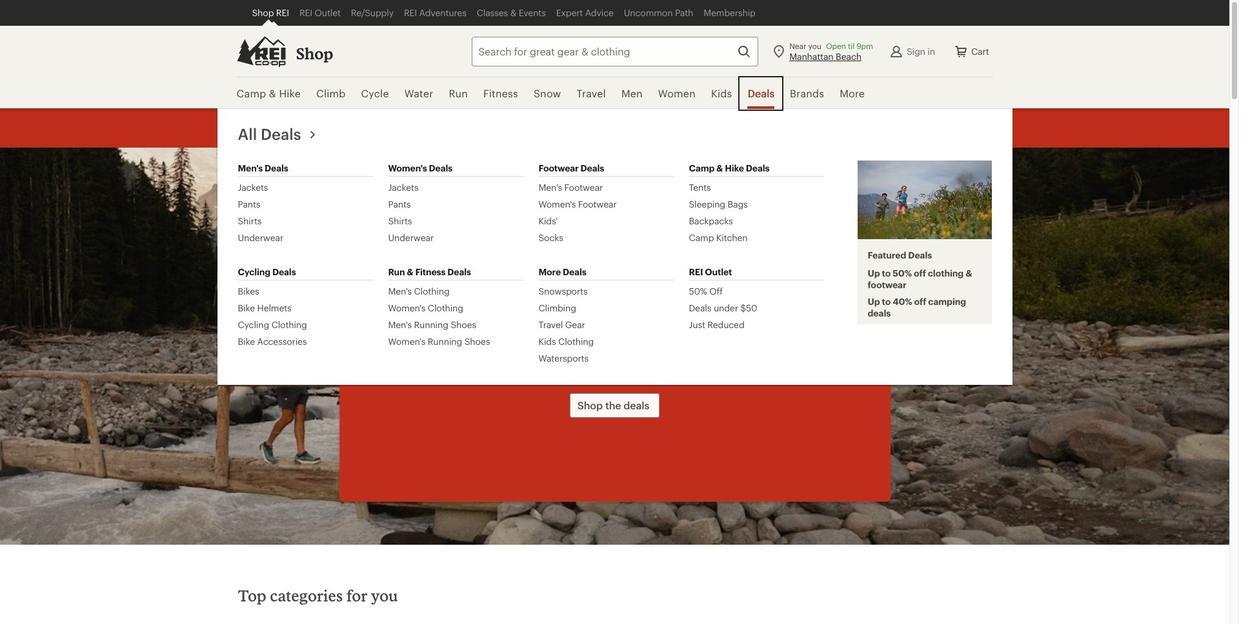 Task type: vqa. For each thing, say whether or not it's contained in the screenshot.


Task type: locate. For each thing, give the bounding box(es) containing it.
camp up tents
[[689, 163, 715, 174]]

0 vertical spatial shop
[[252, 7, 274, 18]]

climb button
[[309, 77, 353, 110]]

women's inside men's footwear women's footwear kids' socks
[[539, 199, 576, 210]]

1 shirts link from the left
[[238, 216, 262, 227]]

shop for shop rei
[[252, 7, 274, 18]]

men's inside men's footwear women's footwear kids' socks
[[539, 182, 562, 193]]

footwear up men's footwear link
[[539, 163, 579, 174]]

camp & hike
[[237, 87, 301, 99]]

jackets pants shirts underwear down women's deals link
[[388, 182, 434, 243]]

1 shirts from the left
[[238, 216, 262, 227]]

underwear link up cycling deals
[[238, 232, 283, 244]]

0 horizontal spatial deals
[[624, 400, 650, 412]]

up for up to 50% off clothing & footwear up to 40% off camping deals
[[868, 268, 880, 279]]

1 vertical spatial cycling
[[238, 320, 269, 331]]

0 vertical spatial for
[[759, 334, 780, 353]]

0 horizontal spatial underwear link
[[238, 232, 283, 244]]

1 underwear from the left
[[238, 232, 283, 243]]

deals
[[868, 308, 891, 319], [624, 400, 650, 412]]

more for more
[[840, 87, 865, 99]]

shirts for men's
[[238, 216, 262, 227]]

1 horizontal spatial run
[[449, 87, 468, 99]]

1 vertical spatial fitness
[[415, 267, 446, 278]]

shop link
[[296, 44, 333, 63]]

the right 'gear'
[[783, 334, 808, 353]]

kids left deals "dropdown button"
[[711, 87, 732, 99]]

1 jackets link from the left
[[238, 182, 268, 194]]

pants down men's deals link
[[238, 199, 260, 210]]

jackets link down men's deals link
[[238, 182, 268, 194]]

deals down "year."
[[624, 400, 650, 412]]

path
[[675, 7, 694, 18]]

for right the categories
[[347, 587, 368, 606]]

tents link
[[689, 182, 711, 194]]

1 vertical spatial travel
[[539, 320, 563, 331]]

run button
[[441, 77, 476, 110]]

2 horizontal spatial 50%
[[893, 268, 912, 279]]

1 horizontal spatial for
[[759, 334, 780, 353]]

2 jackets from the left
[[388, 182, 419, 193]]

0 vertical spatial kids
[[711, 87, 732, 99]]

& for camp & hike
[[269, 87, 276, 99]]

running down women's clothing link
[[414, 320, 449, 331]]

shirts up cycling deals
[[238, 216, 262, 227]]

pants
[[238, 199, 260, 210], [388, 199, 411, 210]]

clothing
[[928, 268, 964, 279], [626, 334, 686, 353]]

2 cycling from the top
[[238, 320, 269, 331]]

outlet up shop link
[[315, 7, 341, 18]]

1 horizontal spatial deals
[[868, 308, 891, 319]]

run inside run dropdown button
[[449, 87, 468, 99]]

clothing down gear
[[559, 336, 594, 347]]

cycle button
[[353, 77, 397, 110]]

50% down featured deals link
[[893, 268, 912, 279]]

1 horizontal spatial shirts
[[388, 216, 412, 227]]

shoes up snow
[[451, 320, 476, 331]]

more up snowsports
[[539, 267, 561, 278]]

1 vertical spatial clothing
[[626, 334, 686, 353]]

pants link down women's deals link
[[388, 199, 411, 210]]

0 vertical spatial rei outlet link
[[294, 0, 346, 26]]

cycling down bike helmets link
[[238, 320, 269, 331]]

clothing up accessories at the left of the page
[[272, 320, 307, 331]]

footwear
[[868, 280, 907, 291]]

jackets pants shirts underwear for women's
[[388, 182, 434, 243]]

1 horizontal spatial jackets link
[[388, 182, 419, 194]]

1 horizontal spatial more
[[840, 87, 865, 99]]

1 vertical spatial shoes
[[465, 336, 490, 347]]

camp down backpacks link
[[689, 232, 714, 243]]

0 horizontal spatial clothing
[[626, 334, 686, 353]]

1 horizontal spatial clothing
[[928, 268, 964, 279]]

0 horizontal spatial rei outlet
[[300, 7, 341, 18]]

all deals link
[[238, 122, 323, 145]]

pants for men's deals
[[238, 199, 260, 210]]

camp inside 'dropdown button'
[[237, 87, 266, 99]]

2 underwear from the left
[[388, 232, 434, 243]]

the
[[783, 334, 808, 353], [609, 354, 633, 373], [605, 400, 621, 412]]

bags
[[728, 199, 748, 210]]

hike inside 'dropdown button'
[[279, 87, 301, 99]]

travel inside the "travel" dropdown button
[[577, 87, 606, 99]]

rei outlet up off
[[689, 267, 732, 278]]

outlet
[[315, 7, 341, 18], [705, 267, 732, 278]]

0 horizontal spatial 50%
[[602, 269, 684, 322]]

deals
[[748, 87, 775, 99], [261, 125, 301, 143], [265, 163, 288, 174], [429, 163, 453, 174], [581, 163, 604, 174], [746, 163, 770, 174], [909, 250, 932, 261], [272, 267, 296, 278], [448, 267, 471, 278], [563, 267, 587, 278], [689, 303, 712, 314]]

helmets
[[257, 303, 292, 314]]

men's for men's deals
[[238, 163, 263, 174]]

50% left off
[[689, 286, 707, 297]]

travel button
[[569, 77, 614, 110]]

0 horizontal spatial jackets pants shirts underwear
[[238, 182, 283, 243]]

more inside dropdown button
[[840, 87, 865, 99]]

0 horizontal spatial pants
[[238, 199, 260, 210]]

snow
[[534, 87, 561, 99]]

2 jackets link from the left
[[388, 182, 419, 194]]

shirts down women's deals link
[[388, 216, 412, 227]]

cycling clothing link
[[238, 320, 307, 331]]

0 horizontal spatial more
[[539, 267, 561, 278]]

search image
[[737, 44, 752, 59]]

more down beach
[[840, 87, 865, 99]]

jackets
[[238, 182, 268, 193], [388, 182, 419, 193]]

bike down "bikes" link
[[238, 303, 255, 314]]

None field
[[472, 36, 759, 66]]

banner
[[0, 0, 1230, 385]]

jackets down men's deals link
[[238, 182, 268, 193]]

underwear link
[[238, 232, 283, 244], [388, 232, 434, 244]]

climbing
[[539, 303, 576, 314]]

shirts link up cycling deals
[[238, 216, 262, 227]]

shirts link down women's deals link
[[388, 216, 412, 227]]

run right water
[[449, 87, 468, 99]]

run up men's clothing link on the left top of the page
[[388, 267, 405, 278]]

outlet up off
[[705, 267, 732, 278]]

0 horizontal spatial shop
[[252, 7, 274, 18]]

0 vertical spatial you
[[809, 41, 822, 50]]

underwear link for men's
[[238, 232, 283, 244]]

0 horizontal spatial hike
[[279, 87, 301, 99]]

adventures
[[419, 7, 467, 18]]

1 pants from the left
[[238, 199, 260, 210]]

cart
[[972, 46, 989, 56]]

0 vertical spatial deals
[[868, 308, 891, 319]]

0 vertical spatial camp
[[237, 87, 266, 99]]

rei up rei co-op, go to rei.com home page 'link'
[[276, 7, 289, 18]]

1 horizontal spatial 50%
[[689, 286, 707, 297]]

0 horizontal spatial underwear
[[238, 232, 283, 243]]

pants down women's deals link
[[388, 199, 411, 210]]

accessories
[[257, 336, 307, 347]]

bike helmets link
[[238, 303, 292, 314]]

women's
[[388, 163, 427, 174], [539, 199, 576, 210], [388, 303, 426, 314], [388, 336, 426, 347]]

1 horizontal spatial fitness
[[484, 87, 518, 99]]

shirts
[[238, 216, 262, 227], [388, 216, 412, 227]]

men's for men's clothing women's clothing men's running shoes women's running shoes
[[388, 286, 412, 297]]

2 vertical spatial camp
[[689, 232, 714, 243]]

cycling up the bikes
[[238, 267, 271, 278]]

kids down travel gear link
[[539, 336, 556, 347]]

camping
[[929, 297, 967, 308]]

shop down of at the bottom of the page
[[578, 400, 603, 412]]

hike up bags
[[725, 163, 744, 174]]

2 shirts link from the left
[[388, 216, 412, 227]]

brands
[[790, 87, 825, 99]]

women's deals link
[[388, 161, 453, 176]]

0 vertical spatial hike
[[279, 87, 301, 99]]

2 pants link from the left
[[388, 199, 411, 210]]

cycling inside "bikes bike helmets cycling clothing bike accessories"
[[238, 320, 269, 331]]

pants link for men's
[[238, 199, 260, 210]]

1 underwear link from the left
[[238, 232, 283, 244]]

for right 'gear'
[[759, 334, 780, 353]]

0 horizontal spatial shirts
[[238, 216, 262, 227]]

& up all deals
[[269, 87, 276, 99]]

50%
[[893, 268, 912, 279], [602, 269, 684, 322], [689, 286, 707, 297]]

2 jackets pants shirts underwear from the left
[[388, 182, 434, 243]]

underwear
[[238, 232, 283, 243], [388, 232, 434, 243]]

1 horizontal spatial pants
[[388, 199, 411, 210]]

shoes right "new"
[[465, 336, 490, 347]]

0 vertical spatial run
[[449, 87, 468, 99]]

1 vertical spatial hike
[[725, 163, 744, 174]]

1 horizontal spatial outlet
[[705, 267, 732, 278]]

1 vertical spatial more
[[539, 267, 561, 278]]

bikes link
[[238, 286, 259, 298]]

& left events
[[510, 7, 517, 18]]

uncommon path link
[[619, 0, 699, 26]]

1 horizontal spatial you
[[809, 41, 822, 50]]

travel down 'climbing' link
[[539, 320, 563, 331]]

1 jackets from the left
[[238, 182, 268, 193]]

travel left men
[[577, 87, 606, 99]]

rei co-op, go to rei.com home page image
[[237, 36, 286, 67]]

run for run & fitness deals
[[388, 267, 405, 278]]

bikes
[[238, 286, 259, 297]]

50% for up to 50% off
[[602, 269, 684, 322]]

pants for women's deals
[[388, 199, 411, 210]]

cycling
[[238, 267, 271, 278], [238, 320, 269, 331]]

for inside new snow markdowns plus clothing and gear for the rest of the year.
[[759, 334, 780, 353]]

more
[[840, 87, 865, 99], [539, 267, 561, 278]]

& inside 'dropdown button'
[[269, 87, 276, 99]]

1 bike from the top
[[238, 303, 255, 314]]

camp up 'all'
[[237, 87, 266, 99]]

hike for camp & hike deals
[[725, 163, 744, 174]]

2 underwear link from the left
[[388, 232, 434, 244]]

travel gear link
[[539, 320, 585, 331]]

rei outlet up shop link
[[300, 7, 341, 18]]

0 horizontal spatial kids
[[539, 336, 556, 347]]

1 horizontal spatial pants link
[[388, 199, 411, 210]]

cycling deals link
[[238, 265, 296, 280]]

fitness button
[[476, 77, 526, 110]]

hike
[[279, 87, 301, 99], [725, 163, 744, 174]]

bikes bike helmets cycling clothing bike accessories
[[238, 286, 307, 347]]

1 horizontal spatial shirts link
[[388, 216, 412, 227]]

& for camp & hike deals
[[717, 163, 723, 174]]

for
[[759, 334, 780, 353], [347, 587, 368, 606]]

0 horizontal spatial outlet
[[315, 7, 341, 18]]

shop
[[252, 7, 274, 18], [296, 44, 333, 63], [578, 400, 603, 412]]

0 horizontal spatial jackets link
[[238, 182, 268, 194]]

fitness up men's clothing link on the left top of the page
[[415, 267, 446, 278]]

0 horizontal spatial jackets
[[238, 182, 268, 193]]

membership link
[[699, 0, 761, 26]]

rei outlet link up off
[[689, 265, 732, 280]]

1 horizontal spatial travel
[[577, 87, 606, 99]]

footwear up women's footwear link
[[565, 182, 603, 193]]

rei
[[276, 7, 289, 18], [300, 7, 313, 18], [404, 7, 417, 18], [689, 267, 703, 278]]

men's down footwear deals link
[[539, 182, 562, 193]]

1 cycling from the top
[[238, 267, 271, 278]]

2 bike from the top
[[238, 336, 255, 347]]

0 horizontal spatial travel
[[539, 320, 563, 331]]

men's for men's footwear women's footwear kids' socks
[[539, 182, 562, 193]]

2 pants from the left
[[388, 199, 411, 210]]

1 horizontal spatial jackets
[[388, 182, 419, 193]]

1 horizontal spatial shop
[[296, 44, 333, 63]]

None search field
[[449, 36, 759, 66]]

men's footwear women's footwear kids' socks
[[539, 182, 617, 243]]

clothing up camping
[[928, 268, 964, 279]]

advice
[[585, 7, 614, 18]]

1 horizontal spatial underwear
[[388, 232, 434, 243]]

0 vertical spatial more
[[840, 87, 865, 99]]

1 horizontal spatial kids
[[711, 87, 732, 99]]

a hiker on a log bridge. text reads, up to 50% off. image
[[0, 148, 1230, 546]]

footwear deals link
[[539, 161, 604, 176]]

sleeping bags link
[[689, 199, 748, 210]]

0 vertical spatial cycling
[[238, 267, 271, 278]]

1 pants link from the left
[[238, 199, 260, 210]]

shop rei link
[[247, 0, 294, 26]]

expert advice
[[556, 7, 614, 18]]

year.
[[636, 354, 672, 373]]

up for up to 50% off
[[482, 269, 542, 322]]

0 vertical spatial rei outlet
[[300, 7, 341, 18]]

underwear link up run & fitness deals
[[388, 232, 434, 244]]

more for more deals
[[539, 267, 561, 278]]

camp for camp & hike deals
[[689, 163, 715, 174]]

shop inside "link"
[[578, 400, 603, 412]]

camp
[[237, 87, 266, 99], [689, 163, 715, 174], [689, 232, 714, 243]]

1 vertical spatial running
[[428, 336, 462, 347]]

clothing inside snowsports climbing travel gear kids clothing watersports
[[559, 336, 594, 347]]

clothing up "year."
[[626, 334, 686, 353]]

& for run & fitness deals
[[407, 267, 414, 278]]

0 horizontal spatial shirts link
[[238, 216, 262, 227]]

2 horizontal spatial shop
[[578, 400, 603, 412]]

0 horizontal spatial pants link
[[238, 199, 260, 210]]

50% inside the "up to 50% off clothing & footwear up to 40% off camping deals"
[[893, 268, 912, 279]]

0 vertical spatial travel
[[577, 87, 606, 99]]

underwear up run & fitness deals
[[388, 232, 434, 243]]

fitness right run dropdown button
[[484, 87, 518, 99]]

expert advice link
[[551, 0, 619, 26]]

featured deals link
[[868, 250, 932, 262]]

jackets pants shirts underwear
[[238, 182, 283, 243], [388, 182, 434, 243]]

shirts link
[[238, 216, 262, 227], [388, 216, 412, 227]]

footwear down men's footwear link
[[578, 199, 617, 210]]

men's up women's clothing link
[[388, 286, 412, 297]]

camp inside tents sleeping bags backpacks camp kitchen
[[689, 232, 714, 243]]

men button
[[614, 77, 651, 110]]

fitness inside dropdown button
[[484, 87, 518, 99]]

bike down cycling clothing link
[[238, 336, 255, 347]]

deals down footwear
[[868, 308, 891, 319]]

shop up rei co-op, go to rei.com home page image
[[252, 7, 274, 18]]

underwear up cycling deals
[[238, 232, 283, 243]]

underwear for men's
[[238, 232, 283, 243]]

0 horizontal spatial for
[[347, 587, 368, 606]]

running down 'men's running shoes' link
[[428, 336, 462, 347]]

shop rei
[[252, 7, 289, 18]]

men's running shoes link
[[388, 320, 476, 331]]

1 vertical spatial run
[[388, 267, 405, 278]]

clothing up 'men's running shoes' link
[[428, 303, 463, 314]]

pants link down men's deals link
[[238, 199, 260, 210]]

clothing inside new snow markdowns plus clothing and gear for the rest of the year.
[[626, 334, 686, 353]]

2 vertical spatial shop
[[578, 400, 603, 412]]

0 vertical spatial fitness
[[484, 87, 518, 99]]

jackets down women's deals link
[[388, 182, 419, 193]]

& up men's clothing link on the left top of the page
[[407, 267, 414, 278]]

shoes
[[451, 320, 476, 331], [465, 336, 490, 347]]

more deals
[[539, 267, 587, 278]]

& up camping
[[966, 268, 973, 279]]

1 vertical spatial camp
[[689, 163, 715, 174]]

1 vertical spatial bike
[[238, 336, 255, 347]]

jackets link down women's deals link
[[388, 182, 419, 194]]

0 vertical spatial outlet
[[315, 7, 341, 18]]

watersports link
[[539, 353, 589, 365]]

hike left climb
[[279, 87, 301, 99]]

camp & hike button
[[237, 77, 309, 110]]

0 vertical spatial the
[[783, 334, 808, 353]]

1 horizontal spatial jackets pants shirts underwear
[[388, 182, 434, 243]]

2 vertical spatial the
[[605, 400, 621, 412]]

men's down 'all'
[[238, 163, 263, 174]]

1 horizontal spatial rei outlet
[[689, 267, 732, 278]]

0 vertical spatial bike
[[238, 303, 255, 314]]

til
[[848, 41, 855, 50]]

50% up the plus on the bottom of page
[[602, 269, 684, 322]]

1 vertical spatial for
[[347, 587, 368, 606]]

you inside near you open til 9pm manhattan beach
[[809, 41, 822, 50]]

1 vertical spatial deals
[[624, 400, 650, 412]]

1 vertical spatial you
[[371, 587, 398, 606]]

re/supply
[[351, 7, 394, 18]]

0 vertical spatial clothing
[[928, 268, 964, 279]]

the right of at the bottom of the page
[[609, 354, 633, 373]]

2 shirts from the left
[[388, 216, 412, 227]]

1 horizontal spatial hike
[[725, 163, 744, 174]]

the down new snow markdowns plus clothing and gear for the rest of the year.
[[605, 400, 621, 412]]

$50
[[741, 303, 757, 314]]

1 vertical spatial rei outlet link
[[689, 265, 732, 280]]

clothing up women's clothing link
[[414, 286, 450, 297]]

shirts link for men's deals
[[238, 216, 262, 227]]

1 jackets pants shirts underwear from the left
[[238, 182, 283, 243]]

top
[[238, 587, 266, 606]]

rei outlet link up shop link
[[294, 0, 346, 26]]

1 vertical spatial shop
[[296, 44, 333, 63]]

0 horizontal spatial run
[[388, 267, 405, 278]]

1 horizontal spatial underwear link
[[388, 232, 434, 244]]

featured deals
[[868, 250, 932, 261]]

clothing inside the "up to 50% off clothing & footwear up to 40% off camping deals"
[[928, 268, 964, 279]]

run
[[449, 87, 468, 99], [388, 267, 405, 278]]

run inside run & fitness deals link
[[388, 267, 405, 278]]

1 vertical spatial kids
[[539, 336, 556, 347]]

jackets pants shirts underwear down men's deals link
[[238, 182, 283, 243]]

shop up climb
[[296, 44, 333, 63]]

& up sleeping bags 'link'
[[717, 163, 723, 174]]



Task type: describe. For each thing, give the bounding box(es) containing it.
& for classes & events
[[510, 7, 517, 18]]

men's clothing link
[[388, 286, 450, 298]]

run & fitness deals link
[[388, 265, 471, 280]]

women button
[[651, 77, 704, 110]]

run for run
[[449, 87, 468, 99]]

all deals
[[238, 125, 301, 143]]

underwear link for women's
[[388, 232, 434, 244]]

climbing link
[[539, 303, 576, 314]]

just reduced link
[[689, 320, 745, 331]]

membership
[[704, 7, 756, 18]]

shop the deals
[[578, 400, 650, 412]]

classes & events
[[477, 7, 546, 18]]

in
[[928, 46, 935, 56]]

deals inside "link"
[[624, 400, 650, 412]]

travel inside snowsports climbing travel gear kids clothing watersports
[[539, 320, 563, 331]]

rei up "50% off" link
[[689, 267, 703, 278]]

snowsports climbing travel gear kids clothing watersports
[[539, 286, 594, 364]]

women
[[658, 87, 696, 99]]

and
[[690, 334, 718, 353]]

1 vertical spatial outlet
[[705, 267, 732, 278]]

footwear deals
[[539, 163, 604, 174]]

open
[[826, 41, 846, 50]]

manhattan
[[790, 51, 834, 62]]

sign
[[907, 46, 926, 56]]

uncommon
[[624, 7, 673, 18]]

camp & hike deals
[[689, 163, 770, 174]]

markdowns
[[502, 334, 587, 353]]

new snow markdowns plus clothing and gear for the rest of the year.
[[422, 334, 808, 373]]

watersports
[[539, 353, 589, 364]]

snowsports
[[539, 286, 588, 297]]

sign in
[[907, 46, 935, 56]]

water
[[405, 87, 434, 99]]

up to 50% off clothing & footwear up to 40% off camping deals
[[868, 268, 973, 319]]

50% off link
[[689, 286, 723, 298]]

more button
[[832, 77, 873, 110]]

women's clothing link
[[388, 303, 463, 314]]

climb
[[316, 87, 346, 99]]

uncommon path
[[624, 7, 694, 18]]

jackets link for women's
[[388, 182, 419, 194]]

pants link for women's
[[388, 199, 411, 210]]

jackets link for men's
[[238, 182, 268, 194]]

jackets for women's
[[388, 182, 419, 193]]

socks link
[[539, 232, 563, 244]]

shop for shop
[[296, 44, 333, 63]]

banner containing shop
[[0, 0, 1230, 385]]

shirts for women's
[[388, 216, 412, 227]]

1 vertical spatial footwear
[[565, 182, 603, 193]]

off for up to 50% off clothing & footwear up to 40% off camping deals
[[914, 268, 926, 279]]

0 vertical spatial footwear
[[539, 163, 579, 174]]

deals under $50 link
[[689, 303, 757, 314]]

hike for camp & hike
[[279, 87, 301, 99]]

0 horizontal spatial fitness
[[415, 267, 446, 278]]

shop for shop the deals
[[578, 400, 603, 412]]

reduced
[[708, 320, 745, 331]]

up to 40% off camping deals link
[[868, 297, 982, 320]]

1 horizontal spatial rei outlet link
[[689, 265, 732, 280]]

men's down women's clothing link
[[388, 320, 412, 331]]

1 vertical spatial rei outlet
[[689, 267, 732, 278]]

cycling deals
[[238, 267, 296, 278]]

deals inside the "up to 50% off clothing & footwear up to 40% off camping deals"
[[868, 308, 891, 319]]

0 vertical spatial shoes
[[451, 320, 476, 331]]

jackets for men's
[[238, 182, 268, 193]]

up to 50% off clothing & footwear link
[[868, 268, 982, 291]]

gear
[[565, 320, 585, 331]]

women's running shoes link
[[388, 336, 490, 348]]

near
[[790, 41, 807, 50]]

0 horizontal spatial rei outlet link
[[294, 0, 346, 26]]

a group of runners jog through a field of yellow flowers on an alpine trail. image
[[858, 161, 992, 240]]

clothing for the
[[626, 334, 686, 353]]

rei adventures link
[[399, 0, 472, 26]]

socks
[[539, 232, 563, 243]]

cart link
[[946, 36, 997, 67]]

& inside the "up to 50% off clothing & footwear up to 40% off camping deals"
[[966, 268, 973, 279]]

50% off deals under $50 just reduced
[[689, 286, 757, 331]]

backpacks
[[689, 216, 733, 227]]

run & fitness deals
[[388, 267, 471, 278]]

kids inside snowsports climbing travel gear kids clothing watersports
[[539, 336, 556, 347]]

water button
[[397, 77, 441, 110]]

to for up to 50% off
[[553, 269, 591, 322]]

kids inside dropdown button
[[711, 87, 732, 99]]

rei right shop rei
[[300, 7, 313, 18]]

camp kitchen link
[[689, 232, 748, 244]]

off
[[710, 286, 723, 297]]

50% inside 50% off deals under $50 just reduced
[[689, 286, 707, 297]]

men's clothing women's clothing men's running shoes women's running shoes
[[388, 286, 490, 347]]

jackets pants shirts underwear for men's
[[238, 182, 283, 243]]

clothing for camping
[[928, 268, 964, 279]]

snow
[[459, 334, 498, 353]]

categories
[[270, 587, 343, 606]]

camp & hike deals link
[[689, 161, 770, 176]]

1 vertical spatial the
[[609, 354, 633, 373]]

clothing inside "bikes bike helmets cycling clothing bike accessories"
[[272, 320, 307, 331]]

2 vertical spatial footwear
[[578, 199, 617, 210]]

bike accessories link
[[238, 336, 307, 348]]

the inside "link"
[[605, 400, 621, 412]]

plus
[[591, 334, 622, 353]]

deals inside "dropdown button"
[[748, 87, 775, 99]]

more deals link
[[539, 265, 587, 280]]

snowsports link
[[539, 286, 588, 298]]

rest
[[558, 354, 586, 373]]

tents sleeping bags backpacks camp kitchen
[[689, 182, 748, 243]]

up to 50% off
[[482, 269, 748, 322]]

of
[[590, 354, 605, 373]]

50% for up to 50% off clothing & footwear up to 40% off camping deals
[[893, 268, 912, 279]]

sleeping
[[689, 199, 726, 210]]

women's deals
[[388, 163, 453, 174]]

kids'
[[539, 216, 558, 227]]

new
[[422, 334, 455, 353]]

beach
[[836, 51, 862, 62]]

deals inside 50% off deals under $50 just reduced
[[689, 303, 712, 314]]

promotional messages marquee
[[0, 108, 1230, 148]]

shirts link for women's deals
[[388, 216, 412, 227]]

rei adventures
[[404, 7, 467, 18]]

to for up to 50% off clothing & footwear up to 40% off camping deals
[[882, 268, 891, 279]]

under
[[714, 303, 738, 314]]

0 horizontal spatial you
[[371, 587, 398, 606]]

Search for great gear & clothing text field
[[472, 36, 759, 66]]

camp for camp & hike
[[237, 87, 266, 99]]

rei left adventures
[[404, 7, 417, 18]]

men
[[622, 87, 643, 99]]

underwear for women's
[[388, 232, 434, 243]]

0 vertical spatial running
[[414, 320, 449, 331]]

gear
[[722, 334, 755, 353]]

deals button
[[740, 77, 783, 110]]

off for up to 50% off
[[694, 269, 748, 322]]

kids button
[[704, 77, 740, 110]]

9pm
[[857, 41, 873, 50]]

brands button
[[783, 77, 832, 110]]

40%
[[893, 297, 913, 308]]

cycle
[[361, 87, 389, 99]]



